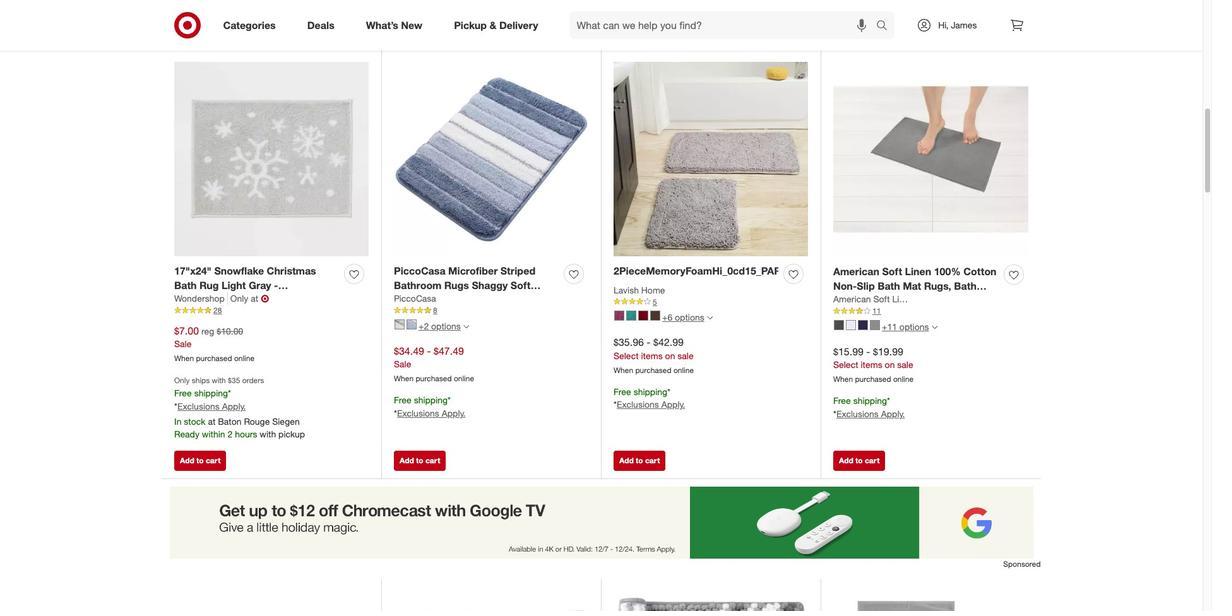 Task type: describe. For each thing, give the bounding box(es) containing it.
all colors image
[[463, 324, 469, 330]]

+11 options button
[[828, 317, 943, 337]]

+2 options button
[[389, 316, 475, 336]]

rugs
[[444, 279, 469, 291]]

reg
[[201, 325, 214, 336]]

fuschia image
[[614, 311, 624, 321]]

$15.99
[[833, 345, 864, 358]]

mat inside american soft linen 100% cotton non-slip bath mat rugs, bath mats for bathroom
[[903, 279, 921, 292]]

sale for $34.49
[[394, 359, 411, 370]]

mats
[[833, 294, 857, 306]]

$34.49 - $47.49 sale when purchased online
[[394, 344, 474, 383]]

burgundy image
[[638, 311, 648, 321]]

when inside $7.00 reg $10.00 sale when purchased online
[[174, 354, 194, 363]]

$42.99
[[653, 336, 684, 348]]

apply. for $34.49 - $47.49
[[442, 408, 465, 419]]

delivery
[[499, 19, 538, 31]]

exclusions for $34.49
[[397, 408, 439, 419]]

+6
[[662, 312, 672, 323]]

sale for $15.99 - $19.99
[[897, 359, 913, 370]]

100%
[[934, 265, 961, 278]]

exclusions apply. button for $15.99
[[836, 408, 905, 421]]

$35.96 - $42.99 select items on sale when purchased online
[[614, 336, 694, 375]]

$47.49
[[434, 344, 464, 357]]

+6 options button
[[609, 307, 718, 328]]

advertisement region
[[162, 487, 1041, 559]]

bath inside the piccocasa microfiber striped bathroom rugs shaggy soft thick and absorbent bath mat
[[497, 293, 519, 306]]

shipping for $34.49
[[414, 395, 448, 405]]

baton
[[218, 416, 242, 427]]

soft for american soft linen 100% cotton non-slip bath mat rugs, bath mats for bathroom
[[882, 265, 902, 278]]

5
[[653, 297, 657, 307]]

2
[[228, 429, 232, 440]]

snowflake
[[214, 264, 264, 277]]

when inside $34.49 - $47.49 sale when purchased online
[[394, 374, 414, 383]]

striped
[[501, 264, 536, 277]]

8 link
[[394, 305, 588, 316]]

deals link
[[297, 11, 350, 39]]

ready
[[174, 429, 199, 440]]

$7.00 reg $10.00 sale when purchased online
[[174, 324, 254, 363]]

$19.99
[[873, 345, 903, 358]]

lavish home link
[[614, 284, 665, 297]]

apply. for $35.96 - $42.99
[[661, 399, 685, 410]]

wondershop link
[[174, 293, 228, 305]]

$35.96
[[614, 336, 644, 348]]

purchased inside $34.49 - $47.49 sale when purchased online
[[416, 374, 452, 383]]

deals
[[307, 19, 334, 31]]

online inside $7.00 reg $10.00 sale when purchased online
[[234, 354, 254, 363]]

rouge
[[244, 416, 270, 427]]

hi,
[[938, 20, 949, 30]]

hi, james
[[938, 20, 977, 30]]

+11 options
[[882, 321, 929, 332]]

at inside only ships with $35 orders free shipping * * exclusions apply. in stock at  baton rouge siegen ready within 2 hours with pickup
[[208, 416, 216, 427]]

- inside 17"x24" snowflake christmas bath rug light gray - wondershop™
[[274, 279, 278, 291]]

0 vertical spatial with
[[212, 376, 226, 385]]

shipping for $15.99
[[853, 395, 887, 406]]

2piecememoryfoamhi_0cd15_parent link
[[614, 264, 802, 278]]

ships
[[192, 376, 210, 385]]

$15.99 - $19.99 select items on sale when purchased online
[[833, 345, 914, 384]]

rugs,
[[924, 279, 951, 292]]

microfiber
[[448, 264, 498, 277]]

wondershop only at ¬
[[174, 293, 269, 305]]

bath up american soft linen
[[878, 279, 900, 292]]

+2
[[419, 320, 429, 331]]

$10.00
[[217, 325, 243, 336]]

apply. inside only ships with $35 orders free shipping * * exclusions apply. in stock at  baton rouge siegen ready within 2 hours with pickup
[[222, 401, 246, 412]]

all colors + 11 more colors element
[[932, 323, 937, 331]]

wondershop™
[[174, 293, 240, 306]]

all colors element
[[463, 322, 469, 330]]

siegen
[[272, 416, 300, 427]]

american soft linen 100% cotton non-slip bath mat rugs, bath mats for bathroom
[[833, 265, 997, 306]]

11 link
[[833, 306, 1028, 317]]

2piecememoryfoamhi_0cd15_parent
[[614, 264, 802, 277]]

piccocasa for piccocasa
[[394, 293, 436, 304]]

items for $19.99
[[861, 359, 882, 370]]

linen for american soft linen
[[892, 294, 914, 305]]

christmas
[[267, 264, 316, 277]]

piccocasa microfiber striped bathroom rugs shaggy soft thick and absorbent bath mat
[[394, 264, 541, 306]]

select for $35.96 - $42.99
[[614, 350, 639, 361]]

purchased inside $35.96 - $42.99 select items on sale when purchased online
[[635, 365, 671, 375]]

when inside $15.99 - $19.99 select items on sale when purchased online
[[833, 375, 853, 384]]

shipping inside only ships with $35 orders free shipping * * exclusions apply. in stock at  baton rouge siegen ready within 2 hours with pickup
[[194, 388, 228, 399]]

exclusions for $35.96
[[617, 399, 659, 410]]

sale for $7.00
[[174, 339, 192, 349]]

wondershop
[[174, 293, 225, 304]]

absorbent
[[444, 293, 494, 306]]

exclusions apply. button for $35.96
[[617, 399, 685, 411]]

17"x24" snowflake christmas bath rug light gray - wondershop™
[[174, 264, 316, 306]]

pickup & delivery
[[454, 19, 538, 31]]

in
[[174, 416, 181, 427]]

bath down cotton
[[954, 279, 977, 292]]

$7.00
[[174, 324, 199, 337]]

only ships with $35 orders free shipping * * exclusions apply. in stock at  baton rouge siegen ready within 2 hours with pickup
[[174, 376, 305, 440]]

28
[[213, 306, 222, 315]]

blue image
[[407, 320, 417, 330]]

exclusions apply. button up stock
[[177, 400, 246, 413]]

orders
[[242, 376, 264, 385]]

american soft linen
[[833, 294, 914, 305]]

when inside $35.96 - $42.99 select items on sale when purchased online
[[614, 365, 633, 375]]

at inside wondershop only at ¬
[[251, 293, 258, 304]]

What can we help you find? suggestions appear below search field
[[569, 11, 880, 39]]

pickup
[[454, 19, 487, 31]]

bath inside 17"x24" snowflake christmas bath rug light gray - wondershop™
[[174, 279, 197, 291]]

slip
[[857, 279, 875, 292]]

categories
[[223, 19, 276, 31]]

&
[[490, 19, 497, 31]]

free shipping * * exclusions apply. for $47.49
[[394, 395, 465, 419]]

apply. for $15.99 - $19.99
[[881, 409, 905, 419]]

james
[[951, 20, 977, 30]]

+2 options
[[419, 320, 461, 331]]

all colors + 11 more colors image
[[932, 324, 937, 330]]

$35
[[228, 376, 240, 385]]

free for $35.96 - $42.99
[[614, 386, 631, 397]]

home
[[641, 285, 665, 295]]

for
[[860, 294, 873, 306]]

american soft linen 100% cotton non-slip bath mat rugs, bath mats for bathroom link
[[833, 264, 999, 306]]

purchased inside $15.99 - $19.99 select items on sale when purchased online
[[855, 375, 891, 384]]

+6 options
[[662, 312, 704, 323]]



Task type: locate. For each thing, give the bounding box(es) containing it.
0 horizontal spatial items
[[641, 350, 663, 361]]

within
[[202, 429, 225, 440]]

0 horizontal spatial at
[[208, 416, 216, 427]]

american soft linen 100% cotton bath mat set, 2-pack, 20 inch by 34 inch, bath mats for bathroom image
[[833, 592, 1028, 611], [833, 592, 1028, 611]]

1 american from the top
[[833, 265, 879, 278]]

apply. down $34.49 - $47.49 sale when purchased online on the left bottom
[[442, 408, 465, 419]]

sale inside $7.00 reg $10.00 sale when purchased online
[[174, 339, 192, 349]]

free shipping * * exclusions apply.
[[614, 386, 685, 410], [394, 395, 465, 419], [833, 395, 905, 419]]

2piecememoryfoamhi_0cd15_parent image
[[614, 62, 808, 256]]

select down $35.96
[[614, 350, 639, 361]]

when down $34.49
[[394, 374, 414, 383]]

sale down $7.00
[[174, 339, 192, 349]]

sale for $35.96 - $42.99
[[678, 350, 694, 361]]

linen up rugs,
[[905, 265, 931, 278]]

2 horizontal spatial options
[[900, 321, 929, 332]]

sale inside $35.96 - $42.99 select items on sale when purchased online
[[678, 350, 694, 361]]

bath down 17"x24"
[[174, 279, 197, 291]]

white image
[[846, 320, 856, 330]]

1 horizontal spatial at
[[251, 293, 258, 304]]

items down $19.99
[[861, 359, 882, 370]]

seafoam image
[[626, 311, 636, 321]]

all colors + 6 more colors element
[[707, 314, 713, 321]]

1 vertical spatial piccocasa
[[394, 293, 436, 304]]

when down $15.99
[[833, 375, 853, 384]]

- right $34.49
[[427, 344, 431, 357]]

options for $15.99 - $19.99
[[900, 321, 929, 332]]

0 horizontal spatial sale
[[174, 339, 192, 349]]

add to cart
[[180, 26, 221, 36], [400, 26, 440, 36], [619, 26, 660, 36], [839, 26, 880, 36], [180, 456, 221, 465], [400, 456, 440, 465], [619, 456, 660, 465], [839, 456, 880, 465]]

items for $42.99
[[641, 350, 663, 361]]

free down $35.96 - $42.99 select items on sale when purchased online
[[614, 386, 631, 397]]

dark gray image
[[834, 320, 844, 330]]

0 horizontal spatial sponsored
[[556, 35, 593, 44]]

light
[[222, 279, 246, 291]]

1 vertical spatial linen
[[892, 294, 914, 305]]

8
[[433, 306, 437, 315]]

2 horizontal spatial free shipping * * exclusions apply.
[[833, 395, 905, 419]]

exclusions down $15.99 - $19.99 select items on sale when purchased online
[[836, 409, 879, 419]]

17"x24" snowflake christmas bath rug light gray - wondershop™ image
[[174, 62, 369, 256], [174, 62, 369, 256]]

apply. down $15.99 - $19.99 select items on sale when purchased online
[[881, 409, 905, 419]]

0 horizontal spatial bathroom
[[394, 279, 442, 291]]

1 horizontal spatial bathroom
[[876, 294, 924, 306]]

exclusions down $34.49 - $47.49 sale when purchased online on the left bottom
[[397, 408, 439, 419]]

online down $19.99
[[893, 375, 914, 384]]

28 link
[[174, 305, 369, 316]]

linen inside 'link'
[[892, 294, 914, 305]]

0 horizontal spatial select
[[614, 350, 639, 361]]

with left $35
[[212, 376, 226, 385]]

purchased down $47.49
[[416, 374, 452, 383]]

free for $34.49 - $47.49
[[394, 395, 411, 405]]

soft inside 'link'
[[873, 294, 890, 305]]

free shipping * * exclusions apply. for $19.99
[[833, 395, 905, 419]]

piccocasa link
[[394, 293, 436, 305]]

mat left rugs,
[[903, 279, 921, 292]]

navy blue image
[[858, 320, 868, 330]]

pickup
[[278, 429, 305, 440]]

soft up 11
[[873, 294, 890, 305]]

piccocasa inside the piccocasa microfiber striped bathroom rugs shaggy soft thick and absorbent bath mat
[[394, 264, 445, 277]]

select down $15.99
[[833, 359, 858, 370]]

1 horizontal spatial sponsored
[[1003, 559, 1041, 569]]

exclusions inside only ships with $35 orders free shipping * * exclusions apply. in stock at  baton rouge siegen ready within 2 hours with pickup
[[177, 401, 220, 412]]

online inside $15.99 - $19.99 select items on sale when purchased online
[[893, 375, 914, 384]]

shipping down $34.49 - $47.49 sale when purchased online on the left bottom
[[414, 395, 448, 405]]

lavish
[[614, 285, 639, 295]]

linen for american soft linen 100% cotton non-slip bath mat rugs, bath mats for bathroom
[[905, 265, 931, 278]]

1 horizontal spatial select
[[833, 359, 858, 370]]

cotton
[[964, 265, 997, 278]]

purchased down $19.99
[[855, 375, 891, 384]]

with down rouge
[[260, 429, 276, 440]]

1 horizontal spatial free shipping * * exclusions apply.
[[614, 386, 685, 410]]

0 vertical spatial sale
[[174, 339, 192, 349]]

options inside +11 options dropdown button
[[900, 321, 929, 332]]

sale inside $34.49 - $47.49 sale when purchased online
[[394, 359, 411, 370]]

- right gray
[[274, 279, 278, 291]]

what's new
[[366, 19, 422, 31]]

pickup & delivery link
[[443, 11, 554, 39]]

mat
[[903, 279, 921, 292], [522, 293, 541, 306]]

0 horizontal spatial with
[[212, 376, 226, 385]]

items down $42.99
[[641, 350, 663, 361]]

1 vertical spatial with
[[260, 429, 276, 440]]

1 vertical spatial soft
[[511, 279, 531, 291]]

mat down "striped"
[[522, 293, 541, 306]]

american inside american soft linen 100% cotton non-slip bath mat rugs, bath mats for bathroom
[[833, 265, 879, 278]]

0 vertical spatial bathroom
[[394, 279, 442, 291]]

options
[[675, 312, 704, 323], [431, 320, 461, 331], [900, 321, 929, 332]]

search button
[[871, 11, 901, 42]]

0 vertical spatial piccocasa
[[394, 264, 445, 277]]

on
[[665, 350, 675, 361], [885, 359, 895, 370]]

online
[[234, 354, 254, 363], [674, 365, 694, 375], [454, 374, 474, 383], [893, 375, 914, 384]]

to
[[196, 26, 204, 36], [416, 26, 423, 36], [636, 26, 643, 36], [856, 26, 863, 36], [196, 456, 204, 465], [416, 456, 423, 465], [636, 456, 643, 465], [856, 456, 863, 465]]

what's new link
[[355, 11, 438, 39]]

with
[[212, 376, 226, 385], [260, 429, 276, 440]]

categories link
[[212, 11, 291, 39]]

1 horizontal spatial with
[[260, 429, 276, 440]]

¬
[[261, 293, 269, 305]]

sale inside $15.99 - $19.99 select items on sale when purchased online
[[897, 359, 913, 370]]

when down $35.96
[[614, 365, 633, 375]]

select for $15.99 - $19.99
[[833, 359, 858, 370]]

1 horizontal spatial on
[[885, 359, 895, 370]]

online down $42.99
[[674, 365, 694, 375]]

exclusions for $15.99
[[836, 409, 879, 419]]

linen
[[905, 265, 931, 278], [892, 294, 914, 305]]

free shipping * * exclusions apply. for $42.99
[[614, 386, 685, 410]]

on for $35.96 - $42.99
[[665, 350, 675, 361]]

items
[[641, 350, 663, 361], [861, 359, 882, 370]]

only
[[230, 293, 248, 304], [174, 376, 190, 385]]

0 vertical spatial mat
[[903, 279, 921, 292]]

- for piccocasa microfiber striped bathroom rugs shaggy soft thick and absorbent bath mat
[[427, 344, 431, 357]]

1 vertical spatial mat
[[522, 293, 541, 306]]

exclusions apply. button down $35.96 - $42.99 select items on sale when purchased online
[[617, 399, 685, 411]]

- inside $15.99 - $19.99 select items on sale when purchased online
[[866, 345, 870, 358]]

american
[[833, 265, 879, 278], [833, 294, 871, 305]]

*
[[667, 386, 670, 397], [228, 388, 231, 399], [448, 395, 451, 405], [887, 395, 890, 406], [614, 399, 617, 410], [174, 401, 177, 412], [394, 408, 397, 419], [833, 409, 836, 419]]

purchased up ships
[[196, 354, 232, 363]]

american for american soft linen
[[833, 294, 871, 305]]

1 horizontal spatial mat
[[903, 279, 921, 292]]

free shipping * * exclusions apply. down $34.49 - $47.49 sale when purchased online on the left bottom
[[394, 395, 465, 419]]

shipping
[[634, 386, 667, 397], [194, 388, 228, 399], [414, 395, 448, 405], [853, 395, 887, 406]]

free shipping * * exclusions apply. down $35.96 - $42.99 select items on sale when purchased online
[[614, 386, 685, 410]]

shaggy
[[472, 279, 508, 291]]

free up in
[[174, 388, 192, 399]]

shipping down ships
[[194, 388, 228, 399]]

- for american soft linen 100% cotton non-slip bath mat rugs, bath mats for bathroom
[[866, 345, 870, 358]]

piccocasa up "8"
[[394, 293, 436, 304]]

1 vertical spatial only
[[174, 376, 190, 385]]

0 vertical spatial linen
[[905, 265, 931, 278]]

all colors + 6 more colors image
[[707, 315, 713, 321]]

$34.49
[[394, 344, 424, 357]]

at left the ¬
[[251, 293, 258, 304]]

1 vertical spatial at
[[208, 416, 216, 427]]

on down $42.99
[[665, 350, 675, 361]]

online inside $34.49 - $47.49 sale when purchased online
[[454, 374, 474, 383]]

exclusions apply. button for $34.49
[[397, 407, 465, 420]]

1 horizontal spatial sale
[[394, 359, 411, 370]]

piccocasa
[[394, 264, 445, 277], [394, 293, 436, 304]]

options inside +2 options dropdown button
[[431, 320, 461, 331]]

0 horizontal spatial free shipping * * exclusions apply.
[[394, 395, 465, 419]]

1 piccocasa from the top
[[394, 264, 445, 277]]

online up orders
[[234, 354, 254, 363]]

lavish home
[[614, 285, 665, 295]]

american soft linen link
[[833, 293, 914, 306]]

bathroom inside the piccocasa microfiber striped bathroom rugs shaggy soft thick and absorbent bath mat
[[394, 279, 442, 291]]

free down $34.49 - $47.49 sale when purchased online on the left bottom
[[394, 395, 411, 405]]

options left all colors + 11 more colors element
[[900, 321, 929, 332]]

linen up +11 options
[[892, 294, 914, 305]]

at
[[251, 293, 258, 304], [208, 416, 216, 427]]

american for american soft linen 100% cotton non-slip bath mat rugs, bath mats for bathroom
[[833, 265, 879, 278]]

exclusions down $35.96 - $42.99 select items on sale when purchased online
[[617, 399, 659, 410]]

- inside $35.96 - $42.99 select items on sale when purchased online
[[647, 336, 651, 348]]

0 vertical spatial sponsored
[[556, 35, 593, 44]]

1 vertical spatial american
[[833, 294, 871, 305]]

1 vertical spatial sale
[[394, 359, 411, 370]]

rockridge gray image
[[870, 320, 880, 330]]

- for 2piecememoryfoamhi_0cd15_parent
[[647, 336, 651, 348]]

exclusions apply. button down $34.49 - $47.49 sale when purchased online on the left bottom
[[397, 407, 465, 420]]

options inside +6 options dropdown button
[[675, 312, 704, 323]]

0 vertical spatial only
[[230, 293, 248, 304]]

add
[[180, 26, 194, 36], [400, 26, 414, 36], [619, 26, 634, 36], [839, 26, 853, 36], [180, 456, 194, 465], [400, 456, 414, 465], [619, 456, 634, 465], [839, 456, 853, 465]]

bathroom inside american soft linen 100% cotton non-slip bath mat rugs, bath mats for bathroom
[[876, 294, 924, 306]]

new
[[401, 19, 422, 31]]

gray
[[249, 279, 271, 291]]

shipping down $35.96 - $42.99 select items on sale when purchased online
[[634, 386, 667, 397]]

linen inside american soft linen 100% cotton non-slip bath mat rugs, bath mats for bathroom
[[905, 265, 931, 278]]

0 horizontal spatial options
[[431, 320, 461, 331]]

items inside $15.99 - $19.99 select items on sale when purchased online
[[861, 359, 882, 370]]

exclusions up stock
[[177, 401, 220, 412]]

on inside $15.99 - $19.99 select items on sale when purchased online
[[885, 359, 895, 370]]

purchased down $42.99
[[635, 365, 671, 375]]

piccocasa chenille bathroom extra soft fluffy non-slip shaggy rugs super absorbent washable carpet for tub kitchen floor bath mat image
[[614, 592, 808, 611], [614, 592, 808, 611]]

purchased inside $7.00 reg $10.00 sale when purchased online
[[196, 354, 232, 363]]

free shipping * * exclusions apply. down $15.99 - $19.99 select items on sale when purchased online
[[833, 395, 905, 419]]

soft inside the piccocasa microfiber striped bathroom rugs shaggy soft thick and absorbent bath mat
[[511, 279, 531, 291]]

bath mat non slip with powerful gripping technology for any size bath tub - bpa-free - homeitusa image
[[394, 592, 588, 611]]

1 horizontal spatial sale
[[897, 359, 913, 370]]

cart
[[206, 26, 221, 36], [425, 26, 440, 36], [645, 26, 660, 36], [865, 26, 880, 36], [206, 456, 221, 465], [425, 456, 440, 465], [645, 456, 660, 465], [865, 456, 880, 465]]

american up slip
[[833, 265, 879, 278]]

non-
[[833, 279, 857, 292]]

stock
[[184, 416, 206, 427]]

and
[[423, 293, 441, 306]]

soft inside american soft linen 100% cotton non-slip bath mat rugs, bath mats for bathroom
[[882, 265, 902, 278]]

select inside $15.99 - $19.99 select items on sale when purchased online
[[833, 359, 858, 370]]

0 vertical spatial american
[[833, 265, 879, 278]]

1 horizontal spatial items
[[861, 359, 882, 370]]

- right $35.96
[[647, 336, 651, 348]]

sponsored
[[556, 35, 593, 44], [1003, 559, 1041, 569]]

on inside $35.96 - $42.99 select items on sale when purchased online
[[665, 350, 675, 361]]

items inside $35.96 - $42.99 select items on sale when purchased online
[[641, 350, 663, 361]]

0 horizontal spatial sale
[[678, 350, 694, 361]]

options left all colors + 6 more colors element
[[675, 312, 704, 323]]

soft for american soft linen
[[873, 294, 890, 305]]

bathroom
[[394, 279, 442, 291], [876, 294, 924, 306]]

piccocasa for piccocasa microfiber striped bathroom rugs shaggy soft thick and absorbent bath mat
[[394, 264, 445, 277]]

2 piccocasa from the top
[[394, 293, 436, 304]]

0 horizontal spatial on
[[665, 350, 675, 361]]

sale down $19.99
[[897, 359, 913, 370]]

piccocasa up piccocasa link
[[394, 264, 445, 277]]

shipping for $35.96
[[634, 386, 667, 397]]

only left ships
[[174, 376, 190, 385]]

1 horizontal spatial only
[[230, 293, 248, 304]]

1 vertical spatial bathroom
[[876, 294, 924, 306]]

soft down "striped"
[[511, 279, 531, 291]]

free for $15.99 - $19.99
[[833, 395, 851, 406]]

thick
[[394, 293, 420, 306]]

soft up american soft linen
[[882, 265, 902, 278]]

0 horizontal spatial mat
[[522, 293, 541, 306]]

piccocasa microfiber striped bathroom rugs shaggy soft thick and absorbent bath mat link
[[394, 264, 559, 306]]

0 vertical spatial at
[[251, 293, 258, 304]]

hours
[[235, 429, 257, 440]]

exclusions apply. button down $15.99 - $19.99 select items on sale when purchased online
[[836, 408, 905, 421]]

sale down $34.49
[[394, 359, 411, 370]]

1 horizontal spatial options
[[675, 312, 704, 323]]

search
[[871, 20, 901, 33]]

options for $35.96 - $42.99
[[675, 312, 704, 323]]

1 vertical spatial sponsored
[[1003, 559, 1041, 569]]

shipping down $15.99 - $19.99 select items on sale when purchased online
[[853, 395, 887, 406]]

add to cart button
[[174, 21, 226, 42], [394, 21, 446, 42], [614, 21, 666, 42], [833, 21, 885, 42], [174, 451, 226, 471], [394, 451, 446, 471], [614, 451, 666, 471], [833, 451, 885, 471]]

apply. up baton
[[222, 401, 246, 412]]

-
[[274, 279, 278, 291], [647, 336, 651, 348], [427, 344, 431, 357], [866, 345, 870, 358]]

- inside $34.49 - $47.49 sale when purchased online
[[427, 344, 431, 357]]

mat inside the piccocasa microfiber striped bathroom rugs shaggy soft thick and absorbent bath mat
[[522, 293, 541, 306]]

only down light
[[230, 293, 248, 304]]

0 vertical spatial soft
[[882, 265, 902, 278]]

on for $15.99 - $19.99
[[885, 359, 895, 370]]

5 link
[[614, 297, 808, 308]]

on down $19.99
[[885, 359, 895, 370]]

select inside $35.96 - $42.99 select items on sale when purchased online
[[614, 350, 639, 361]]

17"x24" snowflake christmas bath rug light gray - wondershop™ link
[[174, 264, 339, 306]]

sale down $42.99
[[678, 350, 694, 361]]

when up ships
[[174, 354, 194, 363]]

0 horizontal spatial only
[[174, 376, 190, 385]]

apply. down $35.96 - $42.99 select items on sale when purchased online
[[661, 399, 685, 410]]

online inside $35.96 - $42.99 select items on sale when purchased online
[[674, 365, 694, 375]]

at up within
[[208, 416, 216, 427]]

2 vertical spatial soft
[[873, 294, 890, 305]]

american inside 'link'
[[833, 294, 871, 305]]

online down $47.49
[[454, 374, 474, 383]]

17"x24"
[[174, 264, 211, 277]]

+11
[[882, 321, 897, 332]]

exclusions
[[617, 399, 659, 410], [177, 401, 220, 412], [397, 408, 439, 419], [836, 409, 879, 419]]

what's
[[366, 19, 398, 31]]

free inside only ships with $35 orders free shipping * * exclusions apply. in stock at  baton rouge siegen ready within 2 hours with pickup
[[174, 388, 192, 399]]

2 american from the top
[[833, 294, 871, 305]]

american soft linen 100% cotton non-slip bath mat rugs, bath mats for bathroom image
[[833, 62, 1028, 257], [833, 62, 1028, 257]]

only inside wondershop only at ¬
[[230, 293, 248, 304]]

brown image
[[650, 311, 660, 321]]

sale
[[678, 350, 694, 361], [897, 359, 913, 370]]

rug
[[200, 279, 219, 291]]

- right $15.99
[[866, 345, 870, 358]]

free
[[614, 386, 631, 397], [174, 388, 192, 399], [394, 395, 411, 405], [833, 395, 851, 406]]

options down "8"
[[431, 320, 461, 331]]

11
[[872, 306, 881, 316]]

american down non- on the right top
[[833, 294, 871, 305]]

light gray image
[[395, 320, 405, 330]]

piccocasa microfiber striped bathroom rugs shaggy soft thick and absorbent bath mat image
[[394, 62, 588, 256], [394, 62, 588, 256]]

free down $15.99 - $19.99 select items on sale when purchased online
[[833, 395, 851, 406]]

bath down shaggy
[[497, 293, 519, 306]]

only inside only ships with $35 orders free shipping * * exclusions apply. in stock at  baton rouge siegen ready within 2 hours with pickup
[[174, 376, 190, 385]]



Task type: vqa. For each thing, say whether or not it's contained in the screenshot.
"Bottle Brush Trees"
no



